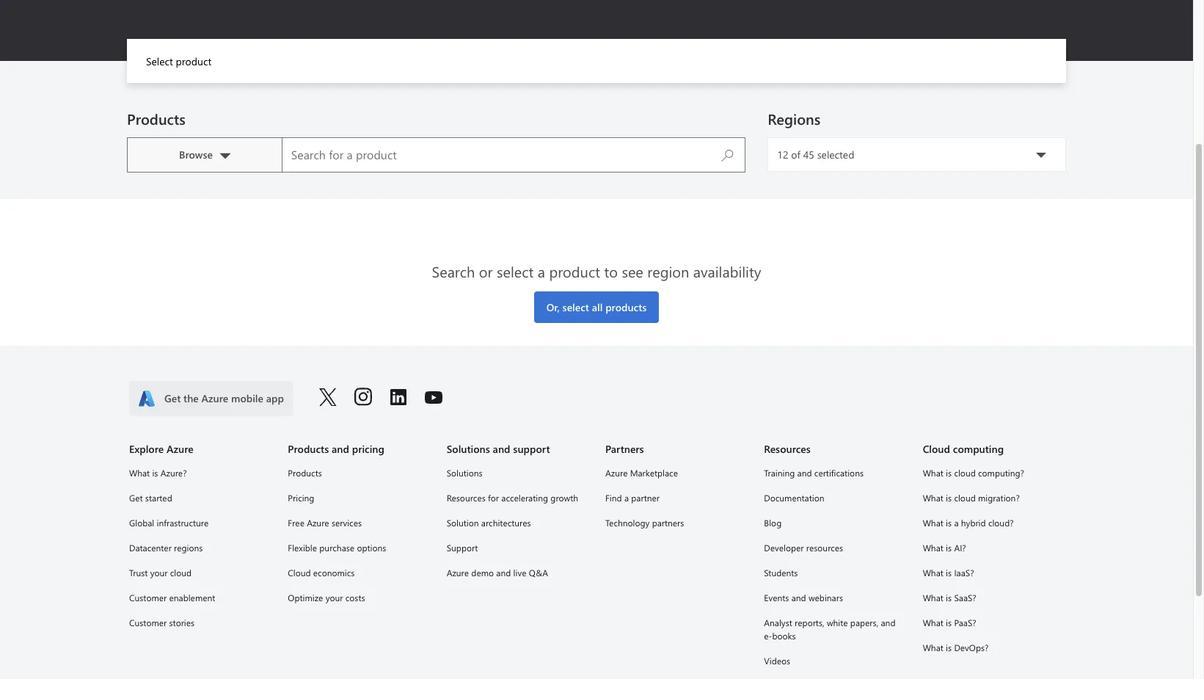 Task type: locate. For each thing, give the bounding box(es) containing it.
1 vertical spatial cloud
[[288, 567, 311, 579]]

partners element
[[606, 465, 747, 531]]

browse
[[179, 148, 213, 162]]

select inside or, select all products button
[[563, 300, 589, 314]]

get left started
[[129, 492, 143, 504]]

is for what is iaas?
[[946, 567, 952, 579]]

and for solutions
[[493, 442, 511, 456]]

architectures
[[481, 517, 531, 529]]

customer left stories
[[129, 617, 167, 629]]

selected
[[818, 148, 855, 161]]

flexible purchase options
[[288, 542, 386, 554]]

customer for customer stories
[[129, 617, 167, 629]]

costs
[[346, 592, 365, 604]]

cloud down regions
[[170, 567, 192, 579]]

is left iaas?
[[946, 567, 952, 579]]

pricing
[[288, 492, 315, 504]]

cloud inside "link"
[[288, 567, 311, 579]]

documentation link
[[764, 490, 906, 506]]

solutions
[[447, 442, 490, 456], [447, 467, 483, 479]]

products for products and pricing
[[288, 442, 329, 456]]

customer
[[129, 592, 167, 604], [129, 617, 167, 629]]

what
[[129, 467, 150, 479], [923, 467, 944, 479], [923, 492, 944, 504], [923, 517, 944, 529], [923, 542, 944, 554], [923, 567, 944, 579], [923, 592, 944, 604], [923, 617, 944, 629], [923, 642, 944, 653]]

certifications
[[815, 467, 864, 479]]

resources up the solution
[[447, 492, 486, 504]]

0 vertical spatial resources
[[764, 442, 811, 456]]

a right find
[[625, 492, 629, 504]]

0 horizontal spatial product
[[176, 54, 212, 68]]

2 vertical spatial a
[[955, 517, 959, 529]]

flexible
[[288, 542, 317, 554]]

for
[[488, 492, 499, 504]]

0 horizontal spatial select
[[497, 261, 534, 281]]

1 vertical spatial products
[[288, 442, 329, 456]]

0 vertical spatial product
[[176, 54, 212, 68]]

is left 'azure?'
[[152, 467, 158, 479]]

events and webinars link
[[764, 590, 906, 606]]

and right training
[[798, 467, 812, 479]]

what for what is azure?
[[129, 467, 150, 479]]

and right papers,
[[881, 617, 896, 629]]

solutions up solutions link
[[447, 442, 490, 456]]

get the azure mobile app link
[[129, 381, 293, 416]]

is inside 'link'
[[946, 642, 952, 653]]

cloud down flexible
[[288, 567, 311, 579]]

availability
[[694, 261, 762, 281]]

get started link
[[129, 490, 270, 506]]

1 horizontal spatial resources
[[764, 442, 811, 456]]

technology
[[606, 517, 650, 529]]

1 vertical spatial a
[[625, 492, 629, 504]]

purchase
[[320, 542, 355, 554]]

get left the
[[164, 391, 181, 405]]

solutions down solutions and support
[[447, 467, 483, 479]]

1 vertical spatial solutions
[[447, 467, 483, 479]]

resources inside 'link'
[[447, 492, 486, 504]]

a left hybrid
[[955, 517, 959, 529]]

product left to
[[549, 261, 600, 281]]

1 vertical spatial customer
[[129, 617, 167, 629]]

azure inside azure demo and live q&a link
[[447, 567, 469, 579]]

get
[[164, 391, 181, 405], [129, 492, 143, 504]]

your inside explore azure element
[[150, 567, 168, 579]]

1 horizontal spatial product
[[549, 261, 600, 281]]

products
[[606, 300, 647, 314]]

find a partner
[[606, 492, 660, 504]]

0 horizontal spatial get
[[129, 492, 143, 504]]

cloud computing
[[923, 442, 1004, 456]]

solutions and support
[[447, 442, 550, 456]]

what down explore
[[129, 467, 150, 479]]

what left the ai? on the bottom right of page
[[923, 542, 944, 554]]

products link
[[288, 465, 429, 481]]

1 vertical spatial cloud
[[955, 492, 976, 504]]

1 horizontal spatial select
[[563, 300, 589, 314]]

cloud
[[923, 442, 951, 456], [288, 567, 311, 579]]

0 vertical spatial solutions
[[447, 442, 490, 456]]

1 horizontal spatial your
[[326, 592, 343, 604]]

is for what is paas?
[[946, 617, 952, 629]]

1 vertical spatial resources
[[447, 492, 486, 504]]

is for what is devops?
[[946, 642, 952, 653]]

get inside explore azure element
[[129, 492, 143, 504]]

cloud for computing?
[[955, 467, 976, 479]]

products and pricing element
[[288, 465, 429, 606]]

or,
[[547, 300, 560, 314]]

customer enablement
[[129, 592, 215, 604]]

what down what is ai?
[[923, 567, 944, 579]]

is left saas?
[[946, 592, 952, 604]]

what down cloud computing
[[923, 467, 944, 479]]

and up solutions link
[[493, 442, 511, 456]]

what down what is iaas?
[[923, 592, 944, 604]]

your left the costs
[[326, 592, 343, 604]]

get started
[[129, 492, 172, 504]]

1 solutions from the top
[[447, 442, 490, 456]]

1 vertical spatial get
[[129, 492, 143, 504]]

what is a hybrid cloud?
[[923, 517, 1014, 529]]

the
[[184, 391, 199, 405]]

12 of 45 selected
[[778, 148, 855, 161]]

started
[[145, 492, 172, 504]]

saas?
[[955, 592, 977, 604]]

accelerating
[[502, 492, 548, 504]]

customer down trust at left bottom
[[129, 592, 167, 604]]

training and certifications
[[764, 467, 864, 479]]

0 horizontal spatial your
[[150, 567, 168, 579]]

a inside 'cloud computing' 'element'
[[955, 517, 959, 529]]

1 customer from the top
[[129, 592, 167, 604]]

partner
[[632, 492, 660, 504]]

azure marketplace link
[[606, 465, 747, 481]]

azure right free
[[307, 517, 329, 529]]

products
[[127, 109, 186, 128], [288, 442, 329, 456], [288, 467, 322, 479]]

0 vertical spatial get
[[164, 391, 181, 405]]

free azure services link
[[288, 515, 429, 531]]

what down what is saas?
[[923, 617, 944, 629]]

products for products link
[[288, 467, 322, 479]]

datacenter regions link
[[129, 540, 270, 556]]

product
[[176, 54, 212, 68], [549, 261, 600, 281]]

developer resources link
[[764, 540, 906, 556]]

0 horizontal spatial cloud
[[288, 567, 311, 579]]

1 horizontal spatial a
[[625, 492, 629, 504]]

your right trust at left bottom
[[150, 567, 168, 579]]

resources element
[[764, 465, 906, 669]]

resources
[[764, 442, 811, 456], [447, 492, 486, 504]]

cloud down cloud computing
[[955, 467, 976, 479]]

resources for accelerating growth link
[[447, 490, 588, 506]]

videos
[[764, 655, 791, 667]]

global infrastructure
[[129, 517, 209, 529]]

select left all
[[563, 300, 589, 314]]

is for what is saas?
[[946, 592, 952, 604]]

is down cloud computing
[[946, 467, 952, 479]]

is
[[152, 467, 158, 479], [946, 467, 952, 479], [946, 492, 952, 504], [946, 517, 952, 529], [946, 542, 952, 554], [946, 567, 952, 579], [946, 592, 952, 604], [946, 617, 952, 629], [946, 642, 952, 653]]

azure inside free azure services link
[[307, 517, 329, 529]]

2 solutions from the top
[[447, 467, 483, 479]]

a
[[538, 261, 545, 281], [625, 492, 629, 504], [955, 517, 959, 529]]

analyst reports, white papers, and e-books link
[[764, 615, 906, 644]]

a right or
[[538, 261, 545, 281]]

solutions link
[[447, 465, 588, 481]]

your inside products and pricing element
[[326, 592, 343, 604]]

0 vertical spatial your
[[150, 567, 168, 579]]

regions
[[174, 542, 203, 554]]

2 horizontal spatial a
[[955, 517, 959, 529]]

0 vertical spatial customer
[[129, 592, 167, 604]]

is up what is a hybrid cloud?
[[946, 492, 952, 504]]

what for what is a hybrid cloud?
[[923, 517, 944, 529]]

see
[[622, 261, 644, 281]]

cloud for cloud economics
[[288, 567, 311, 579]]

resources up training
[[764, 442, 811, 456]]

is left devops?
[[946, 642, 952, 653]]

1 vertical spatial select
[[563, 300, 589, 314]]

select
[[497, 261, 534, 281], [563, 300, 589, 314]]

regions
[[768, 109, 821, 128]]

is left the ai? on the bottom right of page
[[946, 542, 952, 554]]

1 vertical spatial product
[[549, 261, 600, 281]]

migration?
[[979, 492, 1020, 504]]

growth
[[551, 492, 579, 504]]

azure
[[202, 391, 228, 405], [167, 442, 194, 456], [606, 467, 628, 479], [307, 517, 329, 529], [447, 567, 469, 579]]

what for what is paas?
[[923, 617, 944, 629]]

0 vertical spatial cloud
[[955, 467, 976, 479]]

browse button
[[127, 137, 282, 172]]

region
[[648, 261, 690, 281]]

what is cloud migration?
[[923, 492, 1020, 504]]

events
[[764, 592, 789, 604]]

1 horizontal spatial get
[[164, 391, 181, 405]]

is inside explore azure element
[[152, 467, 158, 479]]

get for get started
[[129, 492, 143, 504]]

and left pricing
[[332, 442, 349, 456]]

cloud up what is a hybrid cloud?
[[955, 492, 976, 504]]

2 vertical spatial cloud
[[170, 567, 192, 579]]

0 vertical spatial a
[[538, 261, 545, 281]]

cloud economics link
[[288, 565, 429, 581]]

is left hybrid
[[946, 517, 952, 529]]

azure up find
[[606, 467, 628, 479]]

e-
[[764, 630, 773, 642]]

2 vertical spatial products
[[288, 467, 322, 479]]

azure left 'demo'
[[447, 567, 469, 579]]

customer stories link
[[129, 615, 270, 631]]

product right select
[[176, 54, 212, 68]]

what up what is ai?
[[923, 517, 944, 529]]

what for what is cloud migration?
[[923, 492, 944, 504]]

follow microsoft azure on twitter image
[[319, 388, 337, 406]]

what inside 'link'
[[923, 642, 944, 653]]

is for what is a hybrid cloud?
[[946, 517, 952, 529]]

technology partners link
[[606, 515, 747, 531]]

developer
[[764, 542, 804, 554]]

and for products
[[332, 442, 349, 456]]

reports,
[[795, 617, 825, 629]]

what inside explore azure element
[[129, 467, 150, 479]]

options
[[357, 542, 386, 554]]

1 horizontal spatial cloud
[[923, 442, 951, 456]]

2 customer from the top
[[129, 617, 167, 629]]

books
[[773, 630, 796, 642]]

and right events
[[792, 592, 807, 604]]

azure right the
[[202, 391, 228, 405]]

1 vertical spatial your
[[326, 592, 343, 604]]

trust your cloud
[[129, 567, 192, 579]]

resources for accelerating growth
[[447, 492, 579, 504]]

0 vertical spatial select
[[497, 261, 534, 281]]

what up what is a hybrid cloud?
[[923, 492, 944, 504]]

solution architectures
[[447, 517, 531, 529]]

what down what is paas?
[[923, 642, 944, 653]]

cloud left computing
[[923, 442, 951, 456]]

is left paas?
[[946, 617, 952, 629]]

0 vertical spatial cloud
[[923, 442, 951, 456]]

a inside "element"
[[625, 492, 629, 504]]

resources
[[807, 542, 844, 554]]

select right or
[[497, 261, 534, 281]]

0 horizontal spatial resources
[[447, 492, 486, 504]]



Task type: describe. For each thing, give the bounding box(es) containing it.
iaas?
[[955, 567, 975, 579]]

solution architectures link
[[447, 515, 588, 531]]

12
[[778, 148, 789, 161]]

Search for a product text field
[[283, 138, 745, 172]]

partners
[[652, 517, 684, 529]]

0 horizontal spatial a
[[538, 261, 545, 281]]

students link
[[764, 565, 906, 581]]

cloud for migration?
[[955, 492, 976, 504]]

white
[[827, 617, 848, 629]]

blog link
[[764, 515, 906, 531]]

of
[[792, 148, 801, 161]]

datacenter
[[129, 542, 172, 554]]

pricing
[[352, 442, 385, 456]]

what is ai? link
[[923, 540, 1064, 556]]

solutions for solutions
[[447, 467, 483, 479]]

what is saas? link
[[923, 590, 1064, 606]]

and for events
[[792, 592, 807, 604]]

customer for customer enablement
[[129, 592, 167, 604]]

solutions and support element
[[447, 465, 588, 581]]

solution
[[447, 517, 479, 529]]

to
[[604, 261, 618, 281]]

explore azure
[[129, 442, 194, 456]]

events and webinars
[[764, 592, 843, 604]]

explore azure element
[[129, 465, 270, 631]]

and for training
[[798, 467, 812, 479]]

azure demo and live q&a link
[[447, 565, 588, 581]]

live
[[514, 567, 527, 579]]

get for get the azure mobile app
[[164, 391, 181, 405]]

customer stories
[[129, 617, 195, 629]]

datacenter regions
[[129, 542, 203, 554]]

select
[[146, 54, 173, 68]]

trust your cloud link
[[129, 565, 270, 581]]

mobile
[[231, 391, 264, 405]]

hybrid
[[962, 517, 986, 529]]

infrastructure
[[157, 517, 209, 529]]

what is cloud computing?
[[923, 467, 1025, 479]]

what is a hybrid cloud? link
[[923, 515, 1064, 531]]

technology partners
[[606, 517, 684, 529]]

azure up 'azure?'
[[167, 442, 194, 456]]

and inside analyst reports, white papers, and e-books
[[881, 617, 896, 629]]

cloud inside explore azure element
[[170, 567, 192, 579]]

explore
[[129, 442, 164, 456]]

what is paas? link
[[923, 615, 1064, 631]]

get the azure mobile app
[[164, 391, 284, 405]]

is for what is ai?
[[946, 542, 952, 554]]

documentation
[[764, 492, 825, 504]]

devops?
[[955, 642, 989, 653]]

computing
[[953, 442, 1004, 456]]

resources for resources
[[764, 442, 811, 456]]

enablement
[[169, 592, 215, 604]]

is for what is cloud migration?
[[946, 492, 952, 504]]

what is ai?
[[923, 542, 967, 554]]

is for what is cloud computing?
[[946, 467, 952, 479]]

azure marketplace
[[606, 467, 678, 479]]

app
[[266, 391, 284, 405]]

flexible purchase options link
[[288, 540, 429, 556]]

search
[[432, 261, 475, 281]]

azure inside azure marketplace link
[[606, 467, 628, 479]]

what is iaas?
[[923, 567, 975, 579]]

developer resources
[[764, 542, 844, 554]]

blog
[[764, 517, 782, 529]]

cloud computing element
[[923, 465, 1064, 656]]

economics
[[313, 567, 355, 579]]

or, select all products button
[[534, 291, 659, 323]]

paas?
[[955, 617, 977, 629]]

analyst
[[764, 617, 793, 629]]

what is devops? link
[[923, 640, 1064, 656]]

support link
[[447, 540, 588, 556]]

or, select all products
[[547, 300, 647, 314]]

is for what is azure?
[[152, 467, 158, 479]]

follow microsoft azure on linkedin image
[[390, 388, 407, 406]]

0 vertical spatial products
[[127, 109, 186, 128]]

what is paas?
[[923, 617, 977, 629]]

your for trust
[[150, 567, 168, 579]]

analyst reports, white papers, and e-books
[[764, 617, 896, 642]]

azure demo and live q&a
[[447, 567, 548, 579]]

size2 image
[[138, 390, 156, 407]]

global
[[129, 517, 154, 529]]

videos link
[[764, 653, 906, 669]]

search or select a product to see region availability
[[432, 261, 762, 281]]

partners
[[606, 442, 644, 456]]

cloud for cloud computing
[[923, 442, 951, 456]]

your for optimize
[[326, 592, 343, 604]]

trust
[[129, 567, 148, 579]]

product inside select product link
[[176, 54, 212, 68]]

stories
[[169, 617, 195, 629]]

products and pricing
[[288, 442, 385, 456]]

papers,
[[851, 617, 879, 629]]

select product link
[[136, 39, 222, 83]]

what for what is saas?
[[923, 592, 944, 604]]

demo
[[472, 567, 494, 579]]

resources for resources for accelerating growth
[[447, 492, 486, 504]]

customer enablement link
[[129, 590, 270, 606]]

what is saas?
[[923, 592, 977, 604]]

students
[[764, 567, 798, 579]]

and left live
[[497, 567, 511, 579]]

azure?
[[161, 467, 187, 479]]

what is iaas? link
[[923, 565, 1064, 581]]

what for what is devops?
[[923, 642, 944, 653]]

marketplace
[[630, 467, 678, 479]]

optimize
[[288, 592, 323, 604]]

training
[[764, 467, 795, 479]]

solutions for solutions and support
[[447, 442, 490, 456]]

ai?
[[955, 542, 967, 554]]

free azure services
[[288, 517, 362, 529]]

what for what is ai?
[[923, 542, 944, 554]]

what is azure?
[[129, 467, 187, 479]]

azure inside get the azure mobile app link
[[202, 391, 228, 405]]

computing?
[[979, 467, 1025, 479]]

optimize your costs
[[288, 592, 365, 604]]

cloud?
[[989, 517, 1014, 529]]

support
[[447, 542, 478, 554]]

what for what is iaas?
[[923, 567, 944, 579]]

what for what is cloud computing?
[[923, 467, 944, 479]]



Task type: vqa. For each thing, say whether or not it's contained in the screenshot.
top Cloud
yes



